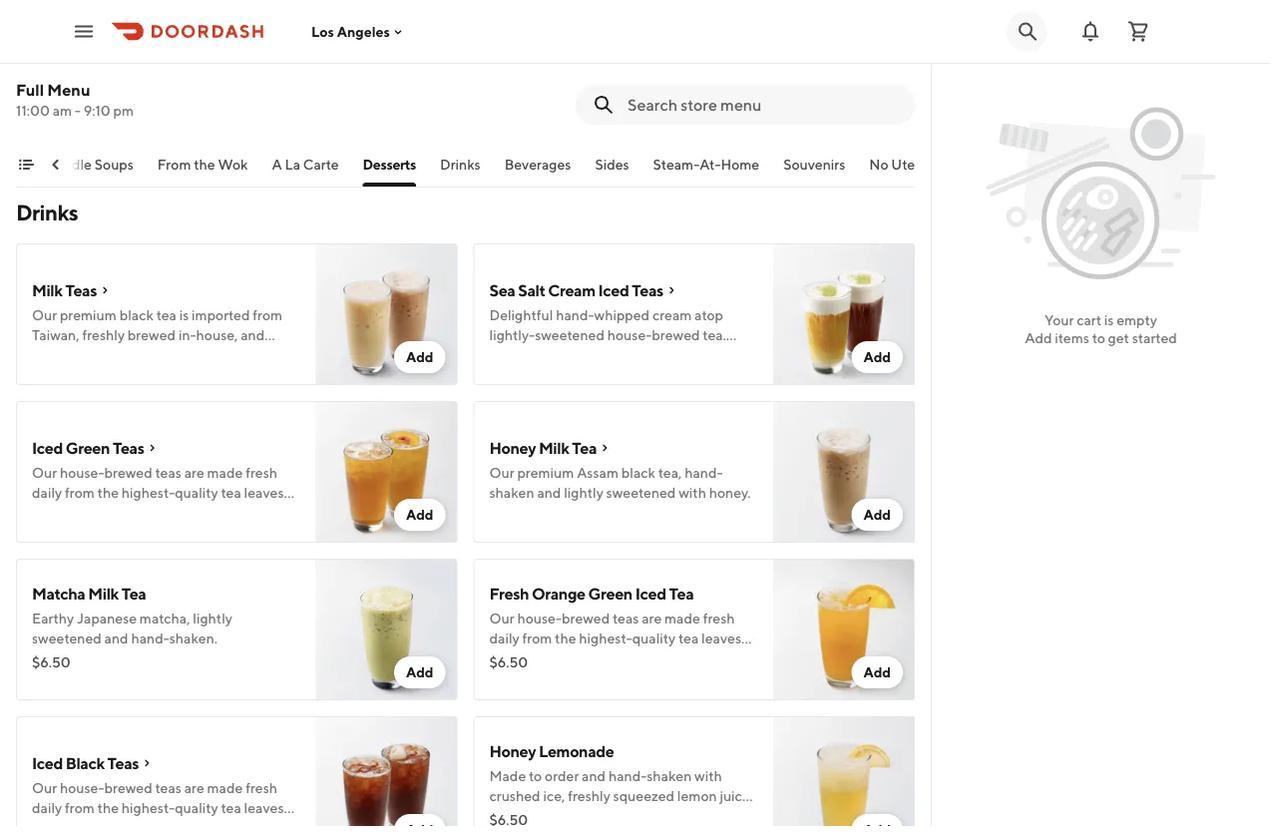 Task type: describe. For each thing, give the bounding box(es) containing it.
is
[[1104, 312, 1114, 328]]

and up its
[[182, 71, 206, 88]]

aromatic
[[32, 111, 88, 128]]

add for sea salt cream iced teas image
[[863, 349, 891, 365]]

add for honey milk tea image
[[863, 506, 891, 523]]

moisture
[[203, 91, 259, 108]]

hand- inside our premium assam black tea, hand- shaken and lightly sweetened with honey.
[[685, 464, 723, 481]]

add button for iced green teas
[[394, 499, 445, 531]]

to inside honey lemonade made to order and hand-shaken with crushed ice, freshly squeezed lemon juice, and a drizzle of honey.
[[529, 768, 542, 784]]

sticky
[[116, 71, 153, 88]]

notification bell image
[[1078, 19, 1102, 43]]

sea salt cream iced teas
[[489, 281, 663, 300]]

full menu 11:00 am - 9:10 pm
[[16, 80, 134, 119]]

honey lemonade image
[[773, 716, 915, 826]]

each)
[[239, 25, 279, 44]]

home
[[721, 156, 759, 173]]

rice
[[156, 71, 179, 88]]

drinks button
[[440, 155, 481, 187]]

-
[[75, 102, 81, 119]]

utensils
[[891, 156, 942, 173]]

0 vertical spatial bamboo
[[32, 91, 85, 108]]

retain
[[146, 91, 183, 108]]

fresh orange green iced tea
[[489, 584, 694, 603]]

made
[[489, 768, 526, 784]]

sweetened for rice
[[134, 51, 203, 68]]

enveloped
[[32, 71, 99, 88]]

freshly
[[568, 788, 610, 804]]

souvenirs
[[783, 156, 845, 173]]

add inside your cart is empty add items to get started
[[1025, 330, 1052, 346]]

0 items, open order cart image
[[1126, 19, 1150, 43]]

11:00
[[16, 102, 50, 119]]

1 horizontal spatial green
[[588, 584, 632, 603]]

from the wok
[[157, 156, 248, 173]]

no
[[869, 156, 889, 173]]

lightly inside matcha milk tea earthy japanese matcha, lightly sweetened and hand-shaken. $6.50
[[193, 610, 232, 627]]

our
[[489, 464, 514, 481]]

honey for honey lemonade made to order and hand-shaken with crushed ice, freshly squeezed lemon juice, and a drizzle of honey.
[[489, 742, 536, 761]]

started
[[1132, 330, 1177, 346]]

premium
[[517, 464, 574, 481]]

drizzle
[[526, 808, 568, 824]]

tea for matcha
[[121, 584, 146, 603]]

red bean sticky rice wrap (1 each) smooth, lightly-sweetened red bean paste enveloped in sticky rice and wrapped in bamboo leaves to retain its moisture and aromatic bamboo flavor.
[[32, 25, 299, 128]]

matcha
[[32, 584, 85, 603]]

your
[[1045, 312, 1074, 328]]

100%
[[100, 95, 136, 112]]

bean
[[64, 25, 100, 44]]

black
[[66, 754, 104, 773]]

beverages
[[504, 156, 571, 173]]

sweetened for black
[[606, 484, 676, 501]]

from the wok button
[[157, 155, 248, 187]]

souvenirs button
[[783, 155, 845, 187]]

$7.50
[[32, 95, 68, 112]]

show menu categories image
[[18, 157, 34, 173]]

sea
[[489, 281, 515, 300]]

japanese
[[77, 610, 137, 627]]

steam-
[[653, 156, 700, 173]]

smooth,
[[32, 51, 85, 68]]

open menu image
[[72, 19, 96, 43]]

add for fresh orange green iced tea image
[[863, 664, 891, 680]]

tea,
[[658, 464, 682, 481]]

steam-at-home
[[653, 156, 759, 173]]

angeles
[[337, 23, 390, 40]]

salt
[[518, 281, 545, 300]]

1 in from the left
[[102, 71, 114, 88]]

sticky
[[103, 25, 146, 44]]

sides
[[595, 156, 629, 173]]

and left a
[[489, 808, 513, 824]]

from
[[157, 156, 191, 173]]

bean
[[230, 51, 262, 68]]

add button for honey milk tea
[[851, 499, 903, 531]]

0 horizontal spatial milk
[[32, 281, 62, 300]]

los
[[311, 23, 334, 40]]

fresh
[[489, 584, 529, 603]]

9:10
[[83, 102, 111, 119]]

paste
[[265, 51, 299, 68]]

at-
[[700, 156, 721, 173]]

iced green teas
[[32, 438, 144, 457]]

juice,
[[720, 788, 753, 804]]

of
[[571, 808, 584, 824]]

lightly-
[[88, 51, 134, 68]]

la
[[285, 156, 300, 173]]

red bean sticky rice wrap (1 each) image
[[316, 0, 457, 142]]

1 horizontal spatial bamboo
[[90, 111, 143, 128]]

add for matcha milk tea image at left
[[406, 664, 433, 680]]

no utensils button
[[869, 155, 942, 187]]

empty
[[1117, 312, 1157, 328]]

menu
[[47, 80, 90, 99]]

earthy
[[32, 610, 74, 627]]

2 in from the left
[[268, 71, 279, 88]]

(1
[[225, 25, 237, 44]]

los angeles
[[311, 23, 390, 40]]

los angeles button
[[311, 23, 406, 40]]

carte
[[303, 156, 339, 173]]

and up freshly
[[582, 768, 606, 784]]

wrap
[[183, 25, 222, 44]]

milk teas image
[[316, 243, 457, 385]]



Task type: vqa. For each thing, say whether or not it's contained in the screenshot.
$16.81 •
no



Task type: locate. For each thing, give the bounding box(es) containing it.
scroll menu navigation left image
[[48, 157, 64, 173]]

to inside red bean sticky rice wrap (1 each) smooth, lightly-sweetened red bean paste enveloped in sticky rice and wrapped in bamboo leaves to retain its moisture and aromatic bamboo flavor.
[[130, 91, 143, 108]]

steam-at-home button
[[653, 155, 759, 187]]

noodle soups
[[44, 156, 134, 173]]

honey up our
[[489, 438, 536, 457]]

with up lemon
[[694, 768, 722, 784]]

0 vertical spatial with
[[679, 484, 706, 501]]

(10)
[[139, 95, 164, 112]]

hand- right tea,
[[685, 464, 723, 481]]

honey.
[[709, 484, 751, 501], [586, 808, 628, 824]]

1 horizontal spatial shaken
[[647, 768, 692, 784]]

pm
[[113, 102, 134, 119]]

•
[[72, 95, 78, 112]]

100% (10)
[[100, 95, 164, 112]]

iced black teas image
[[316, 716, 457, 826]]

sweetened inside red bean sticky rice wrap (1 each) smooth, lightly-sweetened red bean paste enveloped in sticky rice and wrapped in bamboo leaves to retain its moisture and aromatic bamboo flavor.
[[134, 51, 203, 68]]

red
[[32, 25, 61, 44]]

2 honey from the top
[[489, 742, 536, 761]]

a la carte
[[272, 156, 339, 173]]

lightly
[[564, 484, 603, 501], [193, 610, 232, 627]]

the
[[194, 156, 215, 173]]

sweetened down earthy
[[32, 630, 102, 646]]

your cart is empty add items to get started
[[1025, 312, 1177, 346]]

and down premium
[[537, 484, 561, 501]]

1 vertical spatial bamboo
[[90, 111, 143, 128]]

hand- down 'matcha,'
[[131, 630, 169, 646]]

and inside our premium assam black tea, hand- shaken and lightly sweetened with honey.
[[537, 484, 561, 501]]

$7.50 •
[[32, 95, 78, 112]]

sides button
[[595, 155, 629, 187]]

with inside our premium assam black tea, hand- shaken and lightly sweetened with honey.
[[679, 484, 706, 501]]

shaken.
[[169, 630, 217, 646]]

no utensils
[[869, 156, 942, 173]]

assam
[[577, 464, 618, 481]]

milk for matcha milk tea earthy japanese matcha, lightly sweetened and hand-shaken. $6.50
[[88, 584, 119, 603]]

in up leaves
[[102, 71, 114, 88]]

shaken inside our premium assam black tea, hand- shaken and lightly sweetened with honey.
[[489, 484, 534, 501]]

squeezed
[[613, 788, 675, 804]]

1 vertical spatial shaken
[[647, 768, 692, 784]]

iced green teas image
[[316, 401, 457, 543]]

0 horizontal spatial tea
[[121, 584, 146, 603]]

bamboo
[[32, 91, 85, 108], [90, 111, 143, 128]]

matcha milk tea earthy japanese matcha, lightly sweetened and hand-shaken. $6.50
[[32, 584, 232, 670]]

2 vertical spatial to
[[529, 768, 542, 784]]

1 vertical spatial hand-
[[131, 630, 169, 646]]

sweetened inside matcha milk tea earthy japanese matcha, lightly sweetened and hand-shaken. $6.50
[[32, 630, 102, 646]]

matcha,
[[140, 610, 190, 627]]

ice,
[[543, 788, 565, 804]]

crushed
[[489, 788, 540, 804]]

0 vertical spatial honey
[[489, 438, 536, 457]]

rice
[[149, 25, 180, 44]]

to inside your cart is empty add items to get started
[[1092, 330, 1105, 346]]

and inside matcha milk tea earthy japanese matcha, lightly sweetened and hand-shaken. $6.50
[[104, 630, 128, 646]]

fresh orange green iced tea image
[[773, 559, 915, 700]]

1 horizontal spatial hand-
[[608, 768, 647, 784]]

wrapped
[[209, 71, 265, 88]]

tea inside matcha milk tea earthy japanese matcha, lightly sweetened and hand-shaken. $6.50
[[121, 584, 146, 603]]

honey. inside our premium assam black tea, hand- shaken and lightly sweetened with honey.
[[709, 484, 751, 501]]

honey for honey milk tea
[[489, 438, 536, 457]]

0 vertical spatial honey.
[[709, 484, 751, 501]]

with down tea,
[[679, 484, 706, 501]]

0 vertical spatial shaken
[[489, 484, 534, 501]]

0 vertical spatial lightly
[[564, 484, 603, 501]]

iced
[[598, 281, 629, 300], [32, 438, 63, 457], [635, 584, 666, 603], [32, 754, 63, 773]]

honey
[[489, 438, 536, 457], [489, 742, 536, 761]]

add for iced green teas image
[[406, 506, 433, 523]]

1 horizontal spatial sweetened
[[134, 51, 203, 68]]

a
[[272, 156, 282, 173]]

1 vertical spatial with
[[694, 768, 722, 784]]

2 vertical spatial sweetened
[[32, 630, 102, 646]]

to down the sticky at the left of the page
[[130, 91, 143, 108]]

hand-
[[685, 464, 723, 481], [131, 630, 169, 646], [608, 768, 647, 784]]

cream
[[548, 281, 595, 300]]

1 horizontal spatial milk
[[88, 584, 119, 603]]

1 vertical spatial drinks
[[16, 200, 78, 225]]

lemon
[[677, 788, 717, 804]]

0 horizontal spatial sweetened
[[32, 630, 102, 646]]

0 horizontal spatial drinks
[[16, 200, 78, 225]]

honey milk tea image
[[773, 401, 915, 543]]

and down japanese
[[104, 630, 128, 646]]

get
[[1108, 330, 1129, 346]]

a la carte button
[[272, 155, 339, 187]]

1 vertical spatial honey
[[489, 742, 536, 761]]

1 horizontal spatial lightly
[[564, 484, 603, 501]]

1 horizontal spatial to
[[529, 768, 542, 784]]

sweetened inside our premium assam black tea, hand- shaken and lightly sweetened with honey.
[[606, 484, 676, 501]]

add button
[[394, 341, 445, 373], [851, 341, 903, 373], [394, 499, 445, 531], [851, 499, 903, 531], [394, 656, 445, 688], [851, 656, 903, 688]]

2 horizontal spatial hand-
[[685, 464, 723, 481]]

$6.50 down earthy
[[32, 654, 71, 670]]

milk
[[32, 281, 62, 300], [539, 438, 569, 457], [88, 584, 119, 603]]

sea salt cream iced teas image
[[773, 243, 915, 385]]

add button for milk teas
[[394, 341, 445, 373]]

0 vertical spatial sweetened
[[134, 51, 203, 68]]

2 vertical spatial hand-
[[608, 768, 647, 784]]

sweetened down black
[[606, 484, 676, 501]]

lightly inside our premium assam black tea, hand- shaken and lightly sweetened with honey.
[[564, 484, 603, 501]]

1 horizontal spatial honey.
[[709, 484, 751, 501]]

add button for sea salt cream iced teas
[[851, 341, 903, 373]]

shaken down our
[[489, 484, 534, 501]]

add for milk teas image
[[406, 349, 433, 365]]

Item Search search field
[[628, 94, 899, 116]]

hand- up 'squeezed'
[[608, 768, 647, 784]]

1 vertical spatial to
[[1092, 330, 1105, 346]]

1 horizontal spatial in
[[268, 71, 279, 88]]

our premium assam black tea, hand- shaken and lightly sweetened with honey.
[[489, 464, 751, 501]]

0 vertical spatial drinks
[[440, 156, 481, 173]]

1 vertical spatial lightly
[[193, 610, 232, 627]]

milk teas
[[32, 281, 97, 300]]

iced black teas
[[32, 754, 139, 773]]

$6.50 inside matcha milk tea earthy japanese matcha, lightly sweetened and hand-shaken. $6.50
[[32, 654, 71, 670]]

in down paste
[[268, 71, 279, 88]]

matcha milk tea image
[[316, 559, 457, 700]]

hand- inside honey lemonade made to order and hand-shaken with crushed ice, freshly squeezed lemon juice, and a drizzle of honey.
[[608, 768, 647, 784]]

honey up made
[[489, 742, 536, 761]]

2 horizontal spatial milk
[[539, 438, 569, 457]]

0 horizontal spatial hand-
[[131, 630, 169, 646]]

0 horizontal spatial honey.
[[586, 808, 628, 824]]

to left order
[[529, 768, 542, 784]]

red
[[206, 51, 227, 68]]

items
[[1055, 330, 1089, 346]]

1 vertical spatial sweetened
[[606, 484, 676, 501]]

1 horizontal spatial tea
[[572, 438, 597, 457]]

order
[[545, 768, 579, 784]]

lightly up shaken.
[[193, 610, 232, 627]]

drinks right desserts
[[440, 156, 481, 173]]

1 vertical spatial milk
[[539, 438, 569, 457]]

0 horizontal spatial $6.50
[[32, 654, 71, 670]]

0 vertical spatial to
[[130, 91, 143, 108]]

milk inside matcha milk tea earthy japanese matcha, lightly sweetened and hand-shaken. $6.50
[[88, 584, 119, 603]]

1 horizontal spatial $6.50
[[489, 654, 528, 670]]

2 $6.50 from the left
[[489, 654, 528, 670]]

black
[[621, 464, 655, 481]]

1 $6.50 from the left
[[32, 654, 71, 670]]

with
[[679, 484, 706, 501], [694, 768, 722, 784]]

flavor.
[[146, 111, 184, 128]]

0 horizontal spatial to
[[130, 91, 143, 108]]

hand- inside matcha milk tea earthy japanese matcha, lightly sweetened and hand-shaken. $6.50
[[131, 630, 169, 646]]

beverages button
[[504, 155, 571, 187]]

its
[[186, 91, 200, 108]]

lightly down assam
[[564, 484, 603, 501]]

noodle
[[44, 156, 92, 173]]

full
[[16, 80, 44, 99]]

$6.50
[[32, 654, 71, 670], [489, 654, 528, 670]]

2 horizontal spatial tea
[[669, 584, 694, 603]]

0 vertical spatial hand-
[[685, 464, 723, 481]]

1 honey from the top
[[489, 438, 536, 457]]

a
[[516, 808, 523, 824]]

tea for honey
[[572, 438, 597, 457]]

wok
[[218, 156, 248, 173]]

and
[[182, 71, 206, 88], [262, 91, 286, 108], [537, 484, 561, 501], [104, 630, 128, 646], [582, 768, 606, 784], [489, 808, 513, 824]]

soups
[[95, 156, 134, 173]]

$6.50 down fresh
[[489, 654, 528, 670]]

0 vertical spatial milk
[[32, 281, 62, 300]]

0 horizontal spatial bamboo
[[32, 91, 85, 108]]

lemonade
[[539, 742, 614, 761]]

0 horizontal spatial green
[[66, 438, 110, 457]]

honey. inside honey lemonade made to order and hand-shaken with crushed ice, freshly squeezed lemon juice, and a drizzle of honey.
[[586, 808, 628, 824]]

0 horizontal spatial in
[[102, 71, 114, 88]]

noodle soups button
[[44, 155, 134, 187]]

shaken up 'squeezed'
[[647, 768, 692, 784]]

to left get
[[1092, 330, 1105, 346]]

am
[[53, 102, 72, 119]]

sweetened up rice
[[134, 51, 203, 68]]

drinks down scroll menu navigation left icon
[[16, 200, 78, 225]]

1 vertical spatial green
[[588, 584, 632, 603]]

and down paste
[[262, 91, 286, 108]]

honey inside honey lemonade made to order and hand-shaken with crushed ice, freshly squeezed lemon juice, and a drizzle of honey.
[[489, 742, 536, 761]]

2 horizontal spatial sweetened
[[606, 484, 676, 501]]

shaken inside honey lemonade made to order and hand-shaken with crushed ice, freshly squeezed lemon juice, and a drizzle of honey.
[[647, 768, 692, 784]]

with inside honey lemonade made to order and hand-shaken with crushed ice, freshly squeezed lemon juice, and a drizzle of honey.
[[694, 768, 722, 784]]

honey milk tea
[[489, 438, 597, 457]]

tea
[[572, 438, 597, 457], [121, 584, 146, 603], [669, 584, 694, 603]]

milk for honey milk tea
[[539, 438, 569, 457]]

0 horizontal spatial shaken
[[489, 484, 534, 501]]

1 horizontal spatial drinks
[[440, 156, 481, 173]]

2 vertical spatial milk
[[88, 584, 119, 603]]

0 vertical spatial green
[[66, 438, 110, 457]]

2 horizontal spatial to
[[1092, 330, 1105, 346]]

green
[[66, 438, 110, 457], [588, 584, 632, 603]]

0 horizontal spatial lightly
[[193, 610, 232, 627]]

1 vertical spatial honey.
[[586, 808, 628, 824]]



